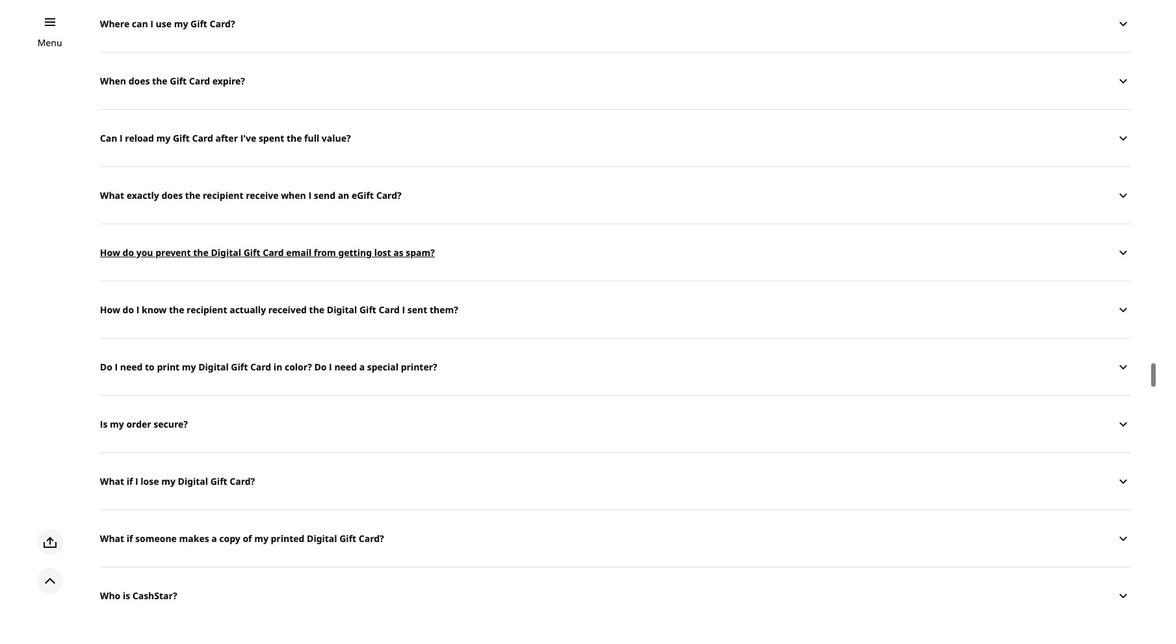 Task type: vqa. For each thing, say whether or not it's contained in the screenshot.
How do you prevent the Digital Gift Card email from getting lost as spam?
yes



Task type: locate. For each thing, give the bounding box(es) containing it.
what inside dropdown button
[[100, 189, 124, 201]]

getting
[[338, 246, 372, 259]]

the
[[152, 75, 168, 87], [287, 132, 302, 144], [185, 189, 201, 201], [193, 246, 209, 259], [169, 304, 184, 316], [309, 304, 325, 316]]

value?
[[322, 132, 351, 144]]

1 how from the top
[[100, 246, 120, 259]]

my
[[174, 17, 188, 30], [156, 132, 171, 144], [182, 361, 196, 373], [110, 418, 124, 430], [161, 475, 176, 488], [254, 532, 268, 545]]

i
[[150, 17, 153, 30], [120, 132, 123, 144], [309, 189, 312, 201], [136, 304, 139, 316], [402, 304, 405, 316], [115, 361, 118, 373], [329, 361, 332, 373], [135, 475, 138, 488]]

can i reload my gift card after i've spent the full value? button
[[100, 109, 1132, 167]]

i left sent
[[402, 304, 405, 316]]

if left lose
[[127, 475, 133, 488]]

recipient inside dropdown button
[[187, 304, 227, 316]]

recipient left receive
[[203, 189, 244, 201]]

0 horizontal spatial does
[[129, 75, 150, 87]]

0 horizontal spatial do
[[100, 361, 112, 373]]

where can i use my gift card? button
[[100, 0, 1132, 52]]

1 vertical spatial if
[[127, 532, 133, 545]]

a left special
[[359, 361, 365, 373]]

card
[[189, 75, 210, 87], [192, 132, 213, 144], [263, 246, 284, 259], [379, 304, 400, 316], [250, 361, 271, 373]]

0 vertical spatial if
[[127, 475, 133, 488]]

do
[[100, 361, 112, 373], [314, 361, 327, 373]]

gift right reload
[[173, 132, 190, 144]]

1 do from the top
[[123, 246, 134, 259]]

card left sent
[[379, 304, 400, 316]]

the right exactly
[[185, 189, 201, 201]]

the inside dropdown button
[[185, 189, 201, 201]]

after
[[216, 132, 238, 144]]

need left to
[[120, 361, 143, 373]]

gift inside "do i need to print my digital gift card in color? do i need a special printer?" dropdown button
[[231, 361, 248, 373]]

0 vertical spatial how
[[100, 246, 120, 259]]

know
[[142, 304, 167, 316]]

full
[[304, 132, 319, 144]]

2 do from the left
[[314, 361, 327, 373]]

can
[[132, 17, 148, 30]]

recipient inside dropdown button
[[203, 189, 244, 201]]

do right color?
[[314, 361, 327, 373]]

what left lose
[[100, 475, 124, 488]]

what for what if someone makes a copy of my printed digital gift card?
[[100, 532, 124, 545]]

0 vertical spatial do
[[123, 246, 134, 259]]

i left the use
[[150, 17, 153, 30]]

i left send on the top left
[[309, 189, 312, 201]]

gift right printed
[[340, 532, 356, 545]]

can i reload my gift card after i've spent the full value?
[[100, 132, 351, 144]]

a left copy
[[212, 532, 217, 545]]

gift left in
[[231, 361, 248, 373]]

what for what if i lose my digital gift card?
[[100, 475, 124, 488]]

2 if from the top
[[127, 532, 133, 545]]

card left email
[[263, 246, 284, 259]]

1 vertical spatial recipient
[[187, 304, 227, 316]]

when does the gift card expire? button
[[100, 52, 1132, 109]]

1 vertical spatial does
[[162, 189, 183, 201]]

prevent
[[156, 246, 191, 259]]

digital
[[211, 246, 241, 259], [327, 304, 357, 316], [198, 361, 229, 373], [178, 475, 208, 488], [307, 532, 337, 545]]

does inside dropdown button
[[129, 75, 150, 87]]

does
[[129, 75, 150, 87], [162, 189, 183, 201]]

1 if from the top
[[127, 475, 133, 488]]

do left you
[[123, 246, 134, 259]]

in
[[274, 361, 282, 373]]

use
[[156, 17, 172, 30]]

do left know
[[123, 304, 134, 316]]

menu
[[37, 36, 62, 49]]

a
[[359, 361, 365, 373], [212, 532, 217, 545]]

makes
[[179, 532, 209, 545]]

if
[[127, 475, 133, 488], [127, 532, 133, 545]]

what exactly does the recipient receive when i send an egift card?
[[100, 189, 402, 201]]

the right received on the left of the page
[[309, 304, 325, 316]]

1 vertical spatial what
[[100, 475, 124, 488]]

gift left sent
[[360, 304, 376, 316]]

1 need from the left
[[120, 361, 143, 373]]

2 how from the top
[[100, 304, 120, 316]]

how left you
[[100, 246, 120, 259]]

need
[[120, 361, 143, 373], [334, 361, 357, 373]]

0 vertical spatial recipient
[[203, 189, 244, 201]]

digital right lose
[[178, 475, 208, 488]]

2 what from the top
[[100, 475, 124, 488]]

0 vertical spatial what
[[100, 189, 124, 201]]

who is cashstar?
[[100, 590, 177, 602]]

receive
[[246, 189, 279, 201]]

gift right the use
[[191, 17, 207, 30]]

do
[[123, 246, 134, 259], [123, 304, 134, 316]]

0 vertical spatial a
[[359, 361, 365, 373]]

i left know
[[136, 304, 139, 316]]

printer?
[[401, 361, 437, 373]]

how
[[100, 246, 120, 259], [100, 304, 120, 316]]

how for how do you prevent the digital gift card email from getting lost as spam?
[[100, 246, 120, 259]]

3 what from the top
[[100, 532, 124, 545]]

1 vertical spatial how
[[100, 304, 120, 316]]

digital right printed
[[307, 532, 337, 545]]

gift inside the how do you prevent the digital gift card email from getting lost as spam? dropdown button
[[244, 246, 261, 259]]

does inside dropdown button
[[162, 189, 183, 201]]

1 horizontal spatial do
[[314, 361, 327, 373]]

recipient
[[203, 189, 244, 201], [187, 304, 227, 316]]

when does the gift card expire?
[[100, 75, 245, 87]]

card?
[[210, 17, 235, 30], [376, 189, 402, 201], [230, 475, 255, 488], [359, 532, 384, 545]]

printed
[[271, 532, 305, 545]]

do i need to print my digital gift card in color? do i need a special printer?
[[100, 361, 437, 373]]

what left someone
[[100, 532, 124, 545]]

menu button
[[37, 36, 62, 50]]

what left exactly
[[100, 189, 124, 201]]

gift left email
[[244, 246, 261, 259]]

0 horizontal spatial a
[[212, 532, 217, 545]]

2 vertical spatial what
[[100, 532, 124, 545]]

actually
[[230, 304, 266, 316]]

lost
[[374, 246, 391, 259]]

cashstar?
[[132, 590, 177, 602]]

do left to
[[100, 361, 112, 373]]

sent
[[408, 304, 427, 316]]

an
[[338, 189, 349, 201]]

card? inside dropdown button
[[210, 17, 235, 30]]

exactly
[[127, 189, 159, 201]]

1 vertical spatial do
[[123, 304, 134, 316]]

does right exactly
[[162, 189, 183, 201]]

the left the full
[[287, 132, 302, 144]]

gift left expire?
[[170, 75, 187, 87]]

does right 'when'
[[129, 75, 150, 87]]

0 horizontal spatial need
[[120, 361, 143, 373]]

expire?
[[212, 75, 245, 87]]

what
[[100, 189, 124, 201], [100, 475, 124, 488], [100, 532, 124, 545]]

1 what from the top
[[100, 189, 124, 201]]

if left someone
[[127, 532, 133, 545]]

gift inside where can i use my gift card? dropdown button
[[191, 17, 207, 30]]

2 do from the top
[[123, 304, 134, 316]]

when
[[281, 189, 306, 201]]

recipient left actually
[[187, 304, 227, 316]]

is my order secure? button
[[100, 396, 1132, 453]]

my right the use
[[174, 17, 188, 30]]

my inside dropdown button
[[174, 17, 188, 30]]

can
[[100, 132, 117, 144]]

2 need from the left
[[334, 361, 357, 373]]

0 vertical spatial does
[[129, 75, 150, 87]]

gift inside can i reload my gift card after i've spent the full value? dropdown button
[[173, 132, 190, 144]]

lose
[[141, 475, 159, 488]]

card left expire?
[[189, 75, 210, 87]]

need left special
[[334, 361, 357, 373]]

order
[[126, 418, 151, 430]]

gift
[[191, 17, 207, 30], [170, 75, 187, 87], [173, 132, 190, 144], [244, 246, 261, 259], [360, 304, 376, 316], [231, 361, 248, 373], [211, 475, 227, 488], [340, 532, 356, 545]]

my right reload
[[156, 132, 171, 144]]

received
[[268, 304, 307, 316]]

how left know
[[100, 304, 120, 316]]

of
[[243, 532, 252, 545]]

someone
[[135, 532, 177, 545]]

i left to
[[115, 361, 118, 373]]

secure?
[[154, 418, 188, 430]]

1 horizontal spatial need
[[334, 361, 357, 373]]

1 horizontal spatial does
[[162, 189, 183, 201]]

gift up copy
[[211, 475, 227, 488]]

special
[[367, 361, 399, 373]]

i right can
[[120, 132, 123, 144]]



Task type: describe. For each thing, give the bounding box(es) containing it.
spam?
[[406, 246, 435, 259]]

my right lose
[[161, 475, 176, 488]]

card? inside dropdown button
[[376, 189, 402, 201]]

digital right print
[[198, 361, 229, 373]]

what exactly does the recipient receive when i send an egift card? button
[[100, 167, 1132, 224]]

digital right received on the left of the page
[[327, 304, 357, 316]]

when
[[100, 75, 126, 87]]

i right color?
[[329, 361, 332, 373]]

1 do from the left
[[100, 361, 112, 373]]

how do you prevent the digital gift card email from getting lost as spam? button
[[100, 224, 1132, 281]]

the right prevent
[[193, 246, 209, 259]]

egift
[[352, 189, 374, 201]]

gift inside how do i know the recipient actually received the digital gift card i sent them? dropdown button
[[360, 304, 376, 316]]

i've
[[240, 132, 256, 144]]

print
[[157, 361, 180, 373]]

i inside dropdown button
[[309, 189, 312, 201]]

copy
[[219, 532, 240, 545]]

my right print
[[182, 361, 196, 373]]

you
[[136, 246, 153, 259]]

the right 'when'
[[152, 75, 168, 87]]

where can i use my gift card?
[[100, 17, 235, 30]]

from
[[314, 246, 336, 259]]

color?
[[285, 361, 312, 373]]

to
[[145, 361, 155, 373]]

spent
[[259, 132, 284, 144]]

the right know
[[169, 304, 184, 316]]

how do you prevent the digital gift card email from getting lost as spam?
[[100, 246, 435, 259]]

reload
[[125, 132, 154, 144]]

gift inside what if i lose my digital gift card? dropdown button
[[211, 475, 227, 488]]

how for how do i know the recipient actually received the digital gift card i sent them?
[[100, 304, 120, 316]]

who
[[100, 590, 120, 602]]

where
[[100, 17, 130, 30]]

do i need to print my digital gift card in color? do i need a special printer? button
[[100, 338, 1132, 396]]

what if someone makes a copy of my printed digital gift card?
[[100, 532, 384, 545]]

1 horizontal spatial a
[[359, 361, 365, 373]]

i inside dropdown button
[[150, 17, 153, 30]]

is my order secure?
[[100, 418, 188, 430]]

as
[[394, 246, 404, 259]]

gift inside what if someone makes a copy of my printed digital gift card? dropdown button
[[340, 532, 356, 545]]

is
[[100, 418, 108, 430]]

if for i
[[127, 475, 133, 488]]

if for someone
[[127, 532, 133, 545]]

what if someone makes a copy of my printed digital gift card? button
[[100, 510, 1132, 567]]

my right "is"
[[110, 418, 124, 430]]

is
[[123, 590, 130, 602]]

how do i know the recipient actually received the digital gift card i sent them? button
[[100, 281, 1132, 338]]

what if i lose my digital gift card?
[[100, 475, 255, 488]]

card left after
[[192, 132, 213, 144]]

card left in
[[250, 361, 271, 373]]

them?
[[430, 304, 458, 316]]

do for i
[[123, 304, 134, 316]]

do for you
[[123, 246, 134, 259]]

1 vertical spatial a
[[212, 532, 217, 545]]

send
[[314, 189, 336, 201]]

i left lose
[[135, 475, 138, 488]]

gift inside 'when does the gift card expire?' dropdown button
[[170, 75, 187, 87]]

who is cashstar? button
[[100, 567, 1132, 620]]

email
[[286, 246, 312, 259]]

digital right prevent
[[211, 246, 241, 259]]

how do i know the recipient actually received the digital gift card i sent them?
[[100, 304, 458, 316]]

what for what exactly does the recipient receive when i send an egift card?
[[100, 189, 124, 201]]

my right 'of'
[[254, 532, 268, 545]]

what if i lose my digital gift card? button
[[100, 453, 1132, 510]]



